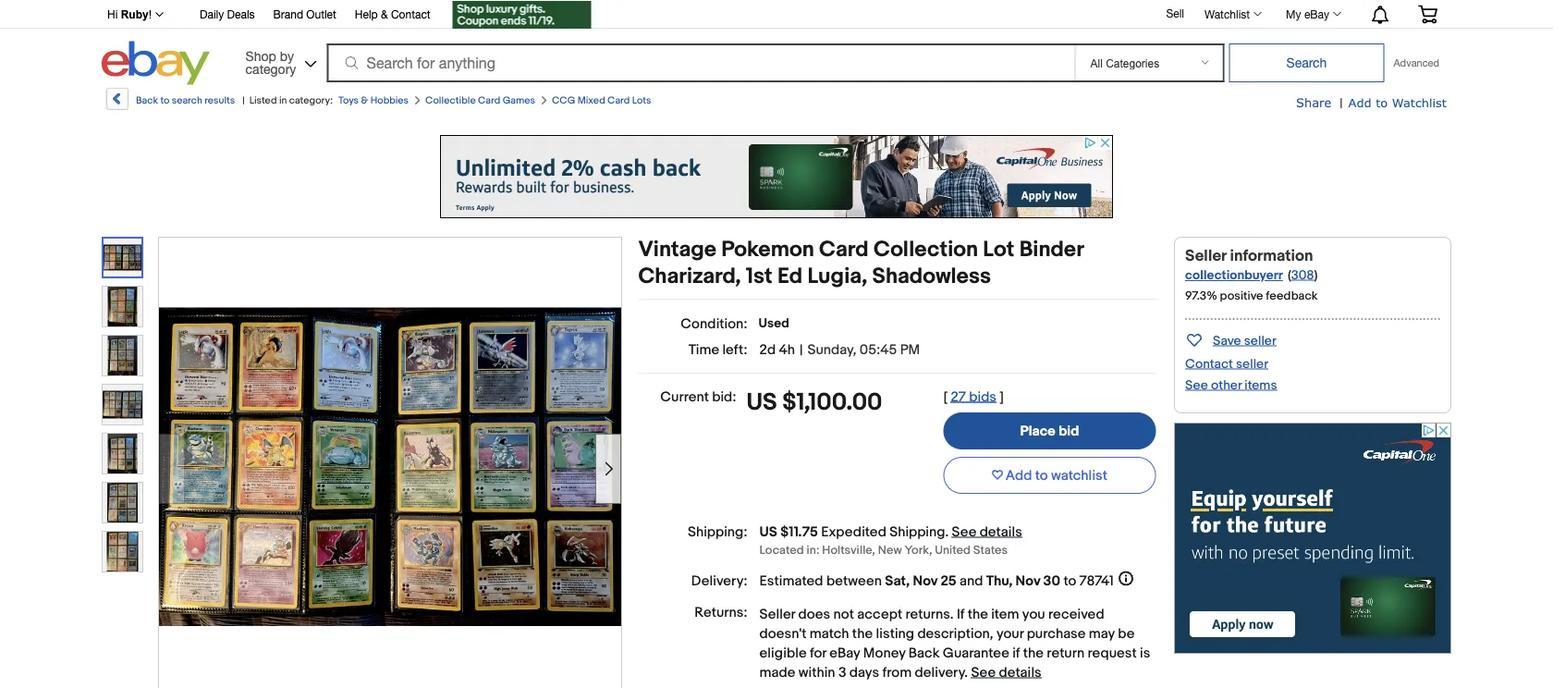 Task type: locate. For each thing, give the bounding box(es) containing it.
watchlist right "sell" link on the top right of page
[[1205, 7, 1251, 20]]

card left lots
[[608, 94, 630, 106]]

0 horizontal spatial back
[[136, 94, 158, 106]]

condition:
[[681, 316, 748, 333]]

us for us $11.75
[[760, 524, 778, 540]]

0 horizontal spatial contact
[[391, 8, 431, 21]]

1 vertical spatial back
[[909, 645, 940, 661]]

1 vertical spatial details
[[999, 664, 1042, 681]]

picture 6 of 7 image
[[103, 483, 142, 523]]

contact right the help
[[391, 8, 431, 21]]

not
[[834, 606, 855, 623]]

collectible card games
[[426, 94, 536, 106]]

1 horizontal spatial the
[[968, 606, 989, 623]]

see details link up states
[[952, 524, 1023, 540]]

1 vertical spatial .
[[965, 664, 969, 681]]

collectible card games link
[[426, 94, 536, 106]]

daily
[[200, 8, 224, 21]]

days
[[850, 664, 880, 681]]

0 horizontal spatial seller
[[760, 606, 796, 623]]

see down guarantee
[[972, 664, 996, 681]]

0 horizontal spatial .
[[946, 524, 949, 540]]

daily deals link
[[200, 5, 255, 25]]

picture 5 of 7 image
[[103, 434, 142, 474]]

0 vertical spatial see
[[1186, 377, 1209, 393]]

to right 30
[[1064, 573, 1077, 590]]

add right share
[[1349, 95, 1372, 109]]

0 vertical spatial see details link
[[952, 524, 1023, 540]]

shop by category button
[[237, 41, 321, 81]]

place
[[1021, 423, 1056, 439]]

]
[[1000, 388, 1004, 405]]

1 vertical spatial contact
[[1186, 356, 1234, 372]]

to inside button
[[1036, 467, 1049, 484]]

&
[[381, 8, 388, 21], [361, 94, 368, 106]]

to down advanced link in the top right of the page
[[1377, 95, 1389, 109]]

if
[[957, 606, 965, 623]]

us $1,100.00 main content
[[639, 237, 1158, 688]]

advertisement region for (
[[1175, 423, 1452, 654]]

see details link for .
[[952, 524, 1023, 540]]

1 horizontal spatial add
[[1349, 95, 1372, 109]]

1 vertical spatial the
[[853, 625, 873, 642]]

return
[[1047, 645, 1085, 661]]

| right share button
[[1341, 95, 1344, 111]]

1 horizontal spatial advertisement region
[[1175, 423, 1452, 654]]

to inside "share | add to watchlist"
[[1377, 95, 1389, 109]]

1 horizontal spatial back
[[909, 645, 940, 661]]

watchlist
[[1052, 467, 1108, 484]]

ebay right my
[[1305, 7, 1330, 20]]

my
[[1287, 7, 1302, 20]]

to left watchlist
[[1036, 467, 1049, 484]]

contact seller link
[[1186, 356, 1269, 372]]

picture 3 of 7 image
[[103, 336, 142, 376]]

us $1,100.00
[[747, 388, 883, 417]]

see details link down if
[[972, 664, 1042, 681]]

0 vertical spatial add
[[1349, 95, 1372, 109]]

add to watchlist button
[[944, 457, 1157, 494]]

see details link
[[952, 524, 1023, 540], [972, 664, 1042, 681]]

located
[[760, 543, 804, 558]]

back to search results
[[136, 94, 235, 106]]

your
[[997, 625, 1024, 642]]

charizard,
[[639, 263, 741, 290]]

feedback
[[1267, 289, 1319, 303]]

seller inside contact seller see other items
[[1237, 356, 1269, 372]]

advanced
[[1394, 57, 1440, 69]]

time
[[689, 341, 720, 358]]

2 horizontal spatial the
[[1024, 645, 1044, 661]]

see details link for details
[[972, 664, 1042, 681]]

seller right save
[[1245, 333, 1277, 349]]

0 horizontal spatial ebay
[[830, 645, 861, 661]]

to
[[160, 94, 170, 106], [1377, 95, 1389, 109], [1036, 467, 1049, 484], [1064, 573, 1077, 590]]

0 horizontal spatial nov
[[913, 573, 938, 590]]

0 vertical spatial contact
[[391, 8, 431, 21]]

pokemon
[[722, 237, 815, 263]]

seller up items in the bottom right of the page
[[1237, 356, 1269, 372]]

0 vertical spatial advertisement region
[[440, 135, 1114, 218]]

us right bid:
[[747, 388, 778, 417]]

vintage
[[639, 237, 717, 263]]

watchlist inside "share | add to watchlist"
[[1393, 95, 1448, 109]]

watchlist down advanced
[[1393, 95, 1448, 109]]

for
[[810, 645, 827, 661]]

1 horizontal spatial card
[[608, 94, 630, 106]]

accept
[[858, 606, 903, 623]]

nov left 25
[[913, 573, 938, 590]]

0 vertical spatial ebay
[[1305, 7, 1330, 20]]

seller inside the seller information collectionbuyerr ( 308 ) 97.3% positive feedback
[[1186, 246, 1227, 265]]

picture 7 of 7 image
[[103, 532, 142, 572]]

1 vertical spatial &
[[361, 94, 368, 106]]

may
[[1089, 625, 1115, 642]]

| right 4h
[[800, 341, 803, 358]]

1 vertical spatial seller
[[1237, 356, 1269, 372]]

| left listed
[[243, 94, 245, 106]]

seller inside "button"
[[1245, 333, 1277, 349]]

shop
[[246, 48, 276, 63]]

1 horizontal spatial contact
[[1186, 356, 1234, 372]]

deals
[[227, 8, 255, 21]]

watchlist inside account navigation
[[1205, 7, 1251, 20]]

hobbies
[[371, 94, 409, 106]]

nov left 30
[[1016, 573, 1041, 590]]

0 vertical spatial details
[[980, 524, 1023, 540]]

holtsville,
[[823, 543, 876, 558]]

see
[[1186, 377, 1209, 393], [952, 524, 977, 540], [972, 664, 996, 681]]

0 vertical spatial seller
[[1245, 333, 1277, 349]]

match
[[810, 625, 850, 642]]

add down place on the right bottom of the page
[[1006, 467, 1033, 484]]

current
[[661, 388, 709, 405]]

seller inside seller does not accept returns. if the item you received doesn't match the listing description, your purchase may be eligible for
[[760, 606, 796, 623]]

if
[[1013, 645, 1021, 661]]

ebay inside account navigation
[[1305, 7, 1330, 20]]

share
[[1297, 95, 1332, 109]]

Search for anything text field
[[330, 45, 1072, 80]]

collection
[[874, 237, 979, 263]]

shop by category
[[246, 48, 296, 76]]

1 vertical spatial add
[[1006, 467, 1033, 484]]

0 horizontal spatial &
[[361, 94, 368, 106]]

0 vertical spatial .
[[946, 524, 949, 540]]

& right the help
[[381, 8, 388, 21]]

expedited shipping . see details
[[822, 524, 1023, 540]]

estimated
[[760, 573, 824, 590]]

seller for information
[[1186, 246, 1227, 265]]

78741
[[1080, 573, 1114, 590]]

category:
[[289, 94, 333, 106]]

you
[[1023, 606, 1046, 623]]

seller for does
[[760, 606, 796, 623]]

0 vertical spatial seller
[[1186, 246, 1227, 265]]

0 horizontal spatial advertisement region
[[440, 135, 1114, 218]]

contact up the other
[[1186, 356, 1234, 372]]

1 vertical spatial ebay
[[830, 645, 861, 661]]

bid:
[[712, 388, 737, 405]]

0 vertical spatial watchlist
[[1205, 7, 1251, 20]]

1 vertical spatial see
[[952, 524, 977, 540]]

see left the other
[[1186, 377, 1209, 393]]

ebay up 3
[[830, 645, 861, 661]]

0 vertical spatial &
[[381, 8, 388, 21]]

united
[[935, 543, 971, 558]]

save seller button
[[1186, 329, 1277, 351]]

shop by category banner
[[97, 0, 1452, 90]]

shipping
[[890, 524, 946, 540]]

0 horizontal spatial add
[[1006, 467, 1033, 484]]

1 vertical spatial watchlist
[[1393, 95, 1448, 109]]

| inside us $1,100.00 main content
[[800, 341, 803, 358]]

None submit
[[1230, 43, 1385, 82]]

seller up collectionbuyerr link
[[1186, 246, 1227, 265]]

pm
[[901, 341, 921, 358]]

add to watchlist
[[1006, 467, 1108, 484]]

& for help
[[381, 8, 388, 21]]

card right ed
[[820, 237, 869, 263]]

& inside account navigation
[[381, 8, 388, 21]]

1 horizontal spatial seller
[[1186, 246, 1227, 265]]

1 horizontal spatial |
[[800, 341, 803, 358]]

2 vertical spatial the
[[1024, 645, 1044, 661]]

back inside us $1,100.00 main content
[[909, 645, 940, 661]]

your shopping cart image
[[1418, 5, 1439, 23]]

time left:
[[689, 341, 748, 358]]

& right toys
[[361, 94, 368, 106]]

bids
[[970, 388, 997, 405]]

1 horizontal spatial watchlist
[[1393, 95, 1448, 109]]

contact seller see other items
[[1186, 356, 1278, 393]]

1 vertical spatial seller
[[760, 606, 796, 623]]

1 horizontal spatial nov
[[1016, 573, 1041, 590]]

seller up doesn't on the bottom
[[760, 606, 796, 623]]

the
[[968, 606, 989, 623], [853, 625, 873, 642], [1024, 645, 1044, 661]]

advertisement region
[[440, 135, 1114, 218], [1175, 423, 1452, 654]]

see up united
[[952, 524, 977, 540]]

1 horizontal spatial &
[[381, 8, 388, 21]]

.
[[946, 524, 949, 540], [965, 664, 969, 681]]

back left 'search'
[[136, 94, 158, 106]]

0 vertical spatial the
[[968, 606, 989, 623]]

1 horizontal spatial .
[[965, 664, 969, 681]]

add inside "share | add to watchlist"
[[1349, 95, 1372, 109]]

0 vertical spatial us
[[747, 388, 778, 417]]

details up states
[[980, 524, 1023, 540]]

us for us $1,100.00
[[747, 388, 778, 417]]

1 vertical spatial advertisement region
[[1175, 423, 1452, 654]]

mixed
[[578, 94, 606, 106]]

. down guarantee
[[965, 664, 969, 681]]

details
[[980, 524, 1023, 540], [999, 664, 1042, 681]]

details down if
[[999, 664, 1042, 681]]

1 vertical spatial us
[[760, 524, 778, 540]]

2 horizontal spatial |
[[1341, 95, 1344, 111]]

by
[[280, 48, 294, 63]]

4h
[[779, 341, 796, 358]]

between
[[827, 573, 882, 590]]

. up united
[[946, 524, 949, 540]]

back
[[136, 94, 158, 106], [909, 645, 940, 661]]

0 horizontal spatial watchlist
[[1205, 7, 1251, 20]]

other
[[1212, 377, 1242, 393]]

0 horizontal spatial card
[[478, 94, 501, 106]]

us up located at the bottom
[[760, 524, 778, 540]]

watchlist link
[[1195, 3, 1271, 25]]

hi ruby !
[[107, 8, 152, 21]]

see inside contact seller see other items
[[1186, 377, 1209, 393]]

2 horizontal spatial card
[[820, 237, 869, 263]]

back up delivery
[[909, 645, 940, 661]]

card inside "vintage pokemon card collection lot binder charizard, 1st ed lugia, shadowless"
[[820, 237, 869, 263]]

1 vertical spatial see details link
[[972, 664, 1042, 681]]

toys
[[339, 94, 359, 106]]

card left games
[[478, 94, 501, 106]]

delivery
[[915, 664, 965, 681]]

sell link
[[1158, 7, 1193, 20]]

1 horizontal spatial ebay
[[1305, 7, 1330, 20]]

place bid
[[1021, 423, 1080, 439]]



Task type: describe. For each thing, give the bounding box(es) containing it.
and
[[960, 573, 984, 590]]

picture 1 of 7 image
[[104, 239, 142, 277]]

toys & hobbies link
[[339, 94, 409, 106]]

0 horizontal spatial |
[[243, 94, 245, 106]]

get the coupon image
[[453, 1, 592, 29]]

0 horizontal spatial the
[[853, 625, 873, 642]]

save
[[1214, 333, 1242, 349]]

contact inside account navigation
[[391, 8, 431, 21]]

ruby
[[121, 8, 149, 21]]

1 nov from the left
[[913, 573, 938, 590]]

request
[[1088, 645, 1137, 661]]

picture 2 of 7 image
[[103, 287, 142, 327]]

2 vertical spatial see
[[972, 664, 996, 681]]

items
[[1245, 377, 1278, 393]]

308 link
[[1292, 267, 1315, 283]]

| listed in category:
[[243, 94, 333, 106]]

seller information collectionbuyerr ( 308 ) 97.3% positive feedback
[[1186, 246, 1319, 303]]

located in: holtsville, new york, united states
[[760, 543, 1008, 558]]

description,
[[918, 625, 994, 642]]

eligible
[[760, 645, 807, 661]]

sat,
[[885, 573, 910, 590]]

item
[[992, 606, 1020, 623]]

outlet
[[306, 8, 337, 21]]

ccg mixed card lots link
[[552, 94, 652, 106]]

lugia,
[[808, 263, 868, 290]]

brand
[[273, 8, 303, 21]]

my ebay
[[1287, 7, 1330, 20]]

picture 4 of 7 image
[[103, 385, 142, 425]]

add inside 'add to watchlist' button
[[1006, 467, 1033, 484]]

bid
[[1059, 423, 1080, 439]]

ccg mixed card lots
[[552, 94, 652, 106]]

new
[[878, 543, 902, 558]]

to left 'search'
[[160, 94, 170, 106]]

[
[[944, 388, 948, 405]]

share | add to watchlist
[[1297, 95, 1448, 111]]

brand outlet link
[[273, 5, 337, 25]]

daily deals
[[200, 8, 255, 21]]

be
[[1119, 625, 1135, 642]]

contact inside contact seller see other items
[[1186, 356, 1234, 372]]

ccg
[[552, 94, 576, 106]]

& for toys
[[361, 94, 368, 106]]

sell
[[1167, 7, 1185, 20]]

information
[[1231, 246, 1314, 265]]

3
[[839, 664, 847, 681]]

0 vertical spatial back
[[136, 94, 158, 106]]

listed
[[249, 94, 277, 106]]

us $11.75
[[760, 524, 818, 540]]

my ebay link
[[1277, 3, 1350, 25]]

back to search results link
[[105, 88, 235, 117]]

seller for contact
[[1237, 356, 1269, 372]]

results
[[205, 94, 235, 106]]

ed
[[778, 263, 803, 290]]

advertisement region for listed in category:
[[440, 135, 1114, 218]]

ebay inside us $1,100.00 main content
[[830, 645, 861, 661]]

binder
[[1020, 237, 1084, 263]]

shipping:
[[688, 524, 748, 540]]

308
[[1292, 267, 1315, 283]]

sunday,
[[808, 341, 857, 358]]

shadowless
[[873, 263, 992, 290]]

$11.75
[[781, 524, 818, 540]]

the inside if the return request is made within 3 days from delivery
[[1024, 645, 1044, 661]]

$1,100.00
[[783, 388, 883, 417]]

estimated between sat, nov 25 and thu, nov 30 to 78741
[[760, 573, 1114, 590]]

2 nov from the left
[[1016, 573, 1041, 590]]

vintage pokemon card collection lot binder charizard, 1st ed lugia, shadowless - picture 1 of 7 image
[[159, 307, 622, 626]]

97.3%
[[1186, 289, 1218, 303]]

expedited
[[822, 524, 887, 540]]

used
[[759, 315, 790, 331]]

does
[[799, 606, 831, 623]]

. see details
[[965, 664, 1042, 681]]

none submit inside shop by category banner
[[1230, 43, 1385, 82]]

seller for save
[[1245, 333, 1277, 349]]

guarantee
[[943, 645, 1010, 661]]

doesn't
[[760, 625, 807, 642]]

lot
[[984, 237, 1015, 263]]

25
[[941, 573, 957, 590]]

(
[[1288, 267, 1292, 283]]

[ 27 bids ]
[[944, 388, 1004, 405]]

delivery:
[[692, 573, 748, 590]]

advanced link
[[1385, 44, 1449, 81]]

received
[[1049, 606, 1105, 623]]

place bid button
[[944, 413, 1157, 450]]

money
[[864, 645, 906, 661]]

| inside "share | add to watchlist"
[[1341, 95, 1344, 111]]

in
[[279, 94, 287, 106]]

card for ccg mixed card lots
[[608, 94, 630, 106]]

left:
[[723, 341, 748, 358]]

card for vintage pokemon card collection lot binder charizard, 1st ed lugia, shadowless
[[820, 237, 869, 263]]

ebay money back guarantee
[[830, 645, 1010, 661]]

hi
[[107, 8, 118, 21]]

lots
[[632, 94, 652, 106]]

from
[[883, 664, 912, 681]]

if the return request is made within 3 days from delivery
[[760, 645, 1151, 681]]

is
[[1141, 645, 1151, 661]]

help
[[355, 8, 378, 21]]

05:45
[[860, 341, 898, 358]]

help & contact
[[355, 8, 431, 21]]

search
[[172, 94, 202, 106]]

account navigation
[[97, 0, 1452, 31]]

thu,
[[987, 573, 1013, 590]]

save seller
[[1214, 333, 1277, 349]]

see other items link
[[1186, 377, 1278, 393]]

vintage pokemon card collection lot binder charizard, 1st ed lugia, shadowless
[[639, 237, 1084, 290]]



Task type: vqa. For each thing, say whether or not it's contained in the screenshot.
off related to $77.99
no



